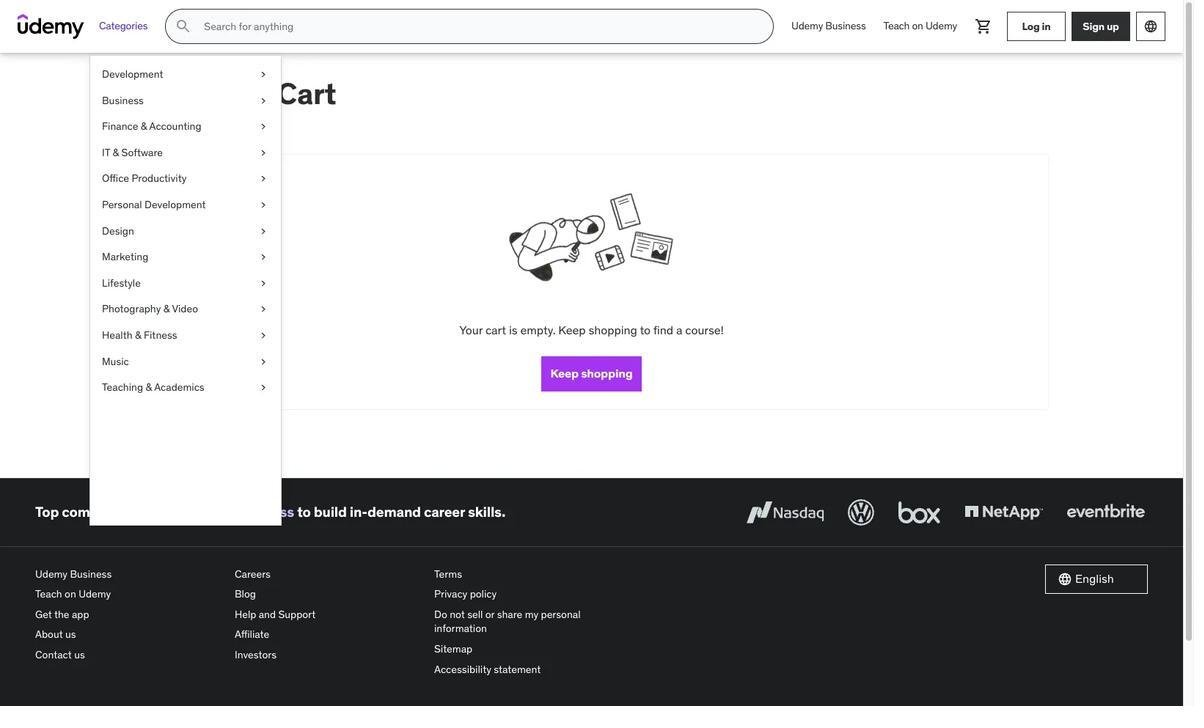 Task type: vqa. For each thing, say whether or not it's contained in the screenshot.
Professional
no



Task type: locate. For each thing, give the bounding box(es) containing it.
in down accounting
[[192, 134, 202, 149]]

design link
[[90, 218, 281, 245]]

keep
[[559, 323, 586, 338], [551, 366, 579, 381]]

development inside "link"
[[102, 68, 163, 81]]

xsmall image
[[258, 68, 269, 82], [258, 94, 269, 108], [258, 120, 269, 134], [258, 198, 269, 213], [258, 224, 269, 239], [258, 250, 269, 265], [258, 329, 269, 343], [258, 355, 269, 369], [258, 381, 269, 395]]

courses
[[145, 134, 190, 149]]

career
[[424, 504, 465, 521]]

help
[[235, 608, 256, 621]]

accessibility statement link
[[434, 660, 622, 680]]

business link
[[90, 88, 281, 114]]

& right teaching on the bottom of the page
[[146, 381, 152, 394]]

xsmall image inside teaching & academics link
[[258, 381, 269, 395]]

on left shopping cart with 0 items icon
[[913, 19, 924, 32]]

9 xsmall image from the top
[[258, 381, 269, 395]]

teaching & academics
[[102, 381, 205, 394]]

photography & video
[[102, 303, 198, 316]]

finance & accounting
[[102, 120, 202, 133]]

0 horizontal spatial teach on udemy link
[[35, 585, 223, 605]]

& inside teaching & academics link
[[146, 381, 152, 394]]

xsmall image inside the it & software link
[[258, 146, 269, 160]]

& inside health & fitness link
[[135, 329, 141, 342]]

shopping up keep shopping on the bottom of the page
[[589, 323, 638, 338]]

teaching
[[102, 381, 143, 394]]

office
[[102, 172, 129, 185]]

2 xsmall image from the top
[[258, 94, 269, 108]]

music
[[102, 355, 129, 368]]

us right about
[[65, 629, 76, 642]]

photography
[[102, 303, 161, 316]]

4 xsmall image from the top
[[258, 198, 269, 213]]

xsmall image inside personal development link
[[258, 198, 269, 213]]

lifestyle
[[102, 277, 141, 290]]

the
[[54, 608, 69, 621]]

personal development
[[102, 198, 206, 211]]

keep down empty.
[[551, 366, 579, 381]]

xsmall image for music
[[258, 355, 269, 369]]

xsmall image inside office productivity link
[[258, 172, 269, 186]]

3 xsmall image from the top
[[258, 277, 269, 291]]

& for accounting
[[141, 120, 147, 133]]

in right log
[[1043, 20, 1051, 33]]

xsmall image inside "design" link
[[258, 224, 269, 239]]

4 xsmall image from the top
[[258, 303, 269, 317]]

health & fitness link
[[90, 323, 281, 349]]

privacy policy link
[[434, 585, 622, 605]]

xsmall image inside development "link"
[[258, 68, 269, 82]]

0 vertical spatial shopping
[[589, 323, 638, 338]]

3 xsmall image from the top
[[258, 120, 269, 134]]

to left find
[[640, 323, 651, 338]]

development down office productivity link
[[145, 198, 206, 211]]

and
[[259, 608, 276, 621]]

& for software
[[113, 146, 119, 159]]

careers
[[235, 568, 271, 581]]

1 horizontal spatial teach on udemy link
[[875, 9, 967, 44]]

your
[[460, 323, 483, 338]]

0 vertical spatial cart
[[277, 76, 336, 112]]

xsmall image inside music link
[[258, 355, 269, 369]]

0 horizontal spatial teach
[[35, 588, 62, 601]]

2 vertical spatial udemy business link
[[35, 565, 223, 585]]

&
[[141, 120, 147, 133], [113, 146, 119, 159], [163, 303, 170, 316], [135, 329, 141, 342], [146, 381, 152, 394]]

0 vertical spatial to
[[640, 323, 651, 338]]

& left video
[[163, 303, 170, 316]]

xsmall image for marketing
[[258, 250, 269, 265]]

udemy business link
[[783, 9, 875, 44], [187, 504, 294, 521], [35, 565, 223, 585]]

development link
[[90, 62, 281, 88]]

up
[[1107, 20, 1120, 33]]

& inside finance & accounting link
[[141, 120, 147, 133]]

1 vertical spatial us
[[74, 649, 85, 662]]

affiliate link
[[235, 626, 423, 646]]

1 vertical spatial udemy business link
[[187, 504, 294, 521]]

photography & video link
[[90, 297, 281, 323]]

& for fitness
[[135, 329, 141, 342]]

1 vertical spatial teach
[[35, 588, 62, 601]]

or
[[486, 608, 495, 621]]

accessibility
[[434, 663, 492, 676]]

log in link
[[1008, 12, 1066, 41]]

in
[[1043, 20, 1051, 33], [192, 134, 202, 149]]

shopping down your cart is empty. keep shopping to find a course!
[[581, 366, 633, 381]]

xsmall image inside health & fitness link
[[258, 329, 269, 343]]

xsmall image for personal development
[[258, 198, 269, 213]]

development
[[102, 68, 163, 81], [145, 198, 206, 211]]

udemy image
[[18, 14, 84, 39]]

on up the
[[65, 588, 76, 601]]

xsmall image inside finance & accounting link
[[258, 120, 269, 134]]

0
[[135, 134, 143, 149]]

0 vertical spatial in
[[1043, 20, 1051, 33]]

6 xsmall image from the top
[[258, 250, 269, 265]]

teach on udemy link up about us link
[[35, 585, 223, 605]]

terms link
[[434, 565, 622, 585]]

Search for anything text field
[[201, 14, 756, 39]]

0 horizontal spatial to
[[297, 504, 311, 521]]

software
[[122, 146, 163, 159]]

academics
[[154, 381, 205, 394]]

1 horizontal spatial cart
[[277, 76, 336, 112]]

to
[[640, 323, 651, 338], [297, 504, 311, 521]]

1 xsmall image from the top
[[258, 146, 269, 160]]

personal development link
[[90, 192, 281, 218]]

1 xsmall image from the top
[[258, 68, 269, 82]]

& right health
[[135, 329, 141, 342]]

us right contact
[[74, 649, 85, 662]]

do
[[434, 608, 448, 621]]

1 vertical spatial cart
[[205, 134, 228, 149]]

blog
[[235, 588, 256, 601]]

sign up link
[[1072, 12, 1131, 41]]

0 vertical spatial udemy business link
[[783, 9, 875, 44]]

nasdaq image
[[743, 497, 828, 529]]

teach up get
[[35, 588, 62, 601]]

top companies choose udemy business to build in-demand career skills.
[[35, 504, 506, 521]]

teach on udemy link left shopping cart with 0 items icon
[[875, 9, 967, 44]]

build
[[314, 504, 347, 521]]

teach right 'udemy business'
[[884, 19, 910, 32]]

0 vertical spatial teach
[[884, 19, 910, 32]]

8 xsmall image from the top
[[258, 355, 269, 369]]

contact us link
[[35, 646, 223, 666]]

marketing
[[102, 250, 149, 264]]

business inside the udemy business teach on udemy get the app about us contact us
[[70, 568, 112, 581]]

us
[[65, 629, 76, 642], [74, 649, 85, 662]]

video
[[172, 303, 198, 316]]

xsmall image
[[258, 146, 269, 160], [258, 172, 269, 186], [258, 277, 269, 291], [258, 303, 269, 317]]

xsmall image inside business link
[[258, 94, 269, 108]]

design
[[102, 224, 134, 237]]

get the app link
[[35, 605, 223, 626]]

2 xsmall image from the top
[[258, 172, 269, 186]]

0 vertical spatial teach on udemy link
[[875, 9, 967, 44]]

0 vertical spatial development
[[102, 68, 163, 81]]

0 horizontal spatial on
[[65, 588, 76, 601]]

sitemap link
[[434, 640, 622, 660]]

submit search image
[[175, 18, 193, 35]]

sign
[[1083, 20, 1105, 33]]

1 vertical spatial teach on udemy link
[[35, 585, 223, 605]]

not
[[450, 608, 465, 621]]

xsmall image for business
[[258, 94, 269, 108]]

xsmall image for design
[[258, 224, 269, 239]]

& inside photography & video link
[[163, 303, 170, 316]]

& inside the it & software link
[[113, 146, 119, 159]]

to left "build"
[[297, 504, 311, 521]]

& right the it
[[113, 146, 119, 159]]

development down categories dropdown button
[[102, 68, 163, 81]]

finance & accounting link
[[90, 114, 281, 140]]

1 horizontal spatial on
[[913, 19, 924, 32]]

1 vertical spatial shopping
[[581, 366, 633, 381]]

1 vertical spatial on
[[65, 588, 76, 601]]

& up 0
[[141, 120, 147, 133]]

box image
[[895, 497, 945, 529]]

office productivity link
[[90, 166, 281, 192]]

7 xsmall image from the top
[[258, 329, 269, 343]]

5 xsmall image from the top
[[258, 224, 269, 239]]

productivity
[[132, 172, 187, 185]]

0 horizontal spatial in
[[192, 134, 202, 149]]

1 horizontal spatial in
[[1043, 20, 1051, 33]]

sign up
[[1083, 20, 1120, 33]]

keep right empty.
[[559, 323, 586, 338]]

xsmall image for lifestyle
[[258, 277, 269, 291]]

xsmall image inside marketing link
[[258, 250, 269, 265]]

terms
[[434, 568, 462, 581]]

xsmall image inside lifestyle link
[[258, 277, 269, 291]]

get
[[35, 608, 52, 621]]

shopping cart with 0 items image
[[975, 18, 993, 35]]

udemy business teach on udemy get the app about us contact us
[[35, 568, 112, 662]]

1 horizontal spatial to
[[640, 323, 651, 338]]

xsmall image inside photography & video link
[[258, 303, 269, 317]]



Task type: describe. For each thing, give the bounding box(es) containing it.
app
[[72, 608, 89, 621]]

share
[[497, 608, 523, 621]]

english
[[1076, 572, 1115, 587]]

eventbrite image
[[1064, 497, 1149, 529]]

health
[[102, 329, 132, 342]]

keep shopping
[[551, 366, 633, 381]]

blog link
[[235, 585, 423, 605]]

a
[[677, 323, 683, 338]]

personal
[[541, 608, 581, 621]]

health & fitness
[[102, 329, 177, 342]]

empty.
[[521, 323, 556, 338]]

personal
[[102, 198, 142, 211]]

marketing link
[[90, 245, 281, 271]]

about us link
[[35, 626, 223, 646]]

policy
[[470, 588, 497, 601]]

categories
[[99, 19, 148, 32]]

small image
[[1058, 572, 1073, 587]]

0 courses in cart
[[135, 134, 228, 149]]

your cart is empty. keep shopping to find a course!
[[460, 323, 724, 338]]

1 vertical spatial to
[[297, 504, 311, 521]]

investors link
[[235, 646, 423, 666]]

lifestyle link
[[90, 271, 281, 297]]

0 vertical spatial us
[[65, 629, 76, 642]]

xsmall image for photography & video
[[258, 303, 269, 317]]

privacy
[[434, 588, 468, 601]]

xsmall image for teaching & academics
[[258, 381, 269, 395]]

is
[[509, 323, 518, 338]]

companies
[[62, 504, 133, 521]]

shopping
[[135, 76, 271, 112]]

teaching & academics link
[[90, 375, 281, 401]]

information
[[434, 623, 487, 636]]

xsmall image for office productivity
[[258, 172, 269, 186]]

skills.
[[468, 504, 506, 521]]

0 horizontal spatial cart
[[205, 134, 228, 149]]

in-
[[350, 504, 368, 521]]

choose a language image
[[1144, 19, 1159, 34]]

my
[[525, 608, 539, 621]]

cart
[[486, 323, 506, 338]]

it & software link
[[90, 140, 281, 166]]

netapp image
[[962, 497, 1047, 529]]

it & software
[[102, 146, 163, 159]]

sitemap
[[434, 643, 473, 656]]

0 vertical spatial on
[[913, 19, 924, 32]]

log
[[1023, 20, 1040, 33]]

choose
[[136, 504, 184, 521]]

investors
[[235, 649, 277, 662]]

1 vertical spatial development
[[145, 198, 206, 211]]

demand
[[368, 504, 421, 521]]

help and support link
[[235, 605, 423, 626]]

office productivity
[[102, 172, 187, 185]]

shopping inside "keep shopping" link
[[581, 366, 633, 381]]

it
[[102, 146, 110, 159]]

fitness
[[144, 329, 177, 342]]

sell
[[468, 608, 483, 621]]

xsmall image for finance & accounting
[[258, 120, 269, 134]]

1 vertical spatial in
[[192, 134, 202, 149]]

xsmall image for health & fitness
[[258, 329, 269, 343]]

shopping cart
[[135, 76, 336, 112]]

do not sell or share my personal information button
[[434, 605, 622, 640]]

finance
[[102, 120, 138, 133]]

& for video
[[163, 303, 170, 316]]

affiliate
[[235, 629, 270, 642]]

volkswagen image
[[845, 497, 878, 529]]

categories button
[[90, 9, 157, 44]]

contact
[[35, 649, 72, 662]]

support
[[279, 608, 316, 621]]

keep shopping link
[[542, 356, 642, 392]]

0 vertical spatial keep
[[559, 323, 586, 338]]

find
[[654, 323, 674, 338]]

about
[[35, 629, 63, 642]]

terms privacy policy do not sell or share my personal information sitemap accessibility statement
[[434, 568, 581, 676]]

music link
[[90, 349, 281, 375]]

careers blog help and support affiliate investors
[[235, 568, 316, 662]]

teach on udemy
[[884, 19, 958, 32]]

on inside the udemy business teach on udemy get the app about us contact us
[[65, 588, 76, 601]]

1 horizontal spatial teach
[[884, 19, 910, 32]]

accounting
[[149, 120, 202, 133]]

statement
[[494, 663, 541, 676]]

top
[[35, 504, 59, 521]]

& for academics
[[146, 381, 152, 394]]

xsmall image for development
[[258, 68, 269, 82]]

careers link
[[235, 565, 423, 585]]

1 vertical spatial keep
[[551, 366, 579, 381]]

teach inside the udemy business teach on udemy get the app about us contact us
[[35, 588, 62, 601]]

log in
[[1023, 20, 1051, 33]]

xsmall image for it & software
[[258, 146, 269, 160]]



